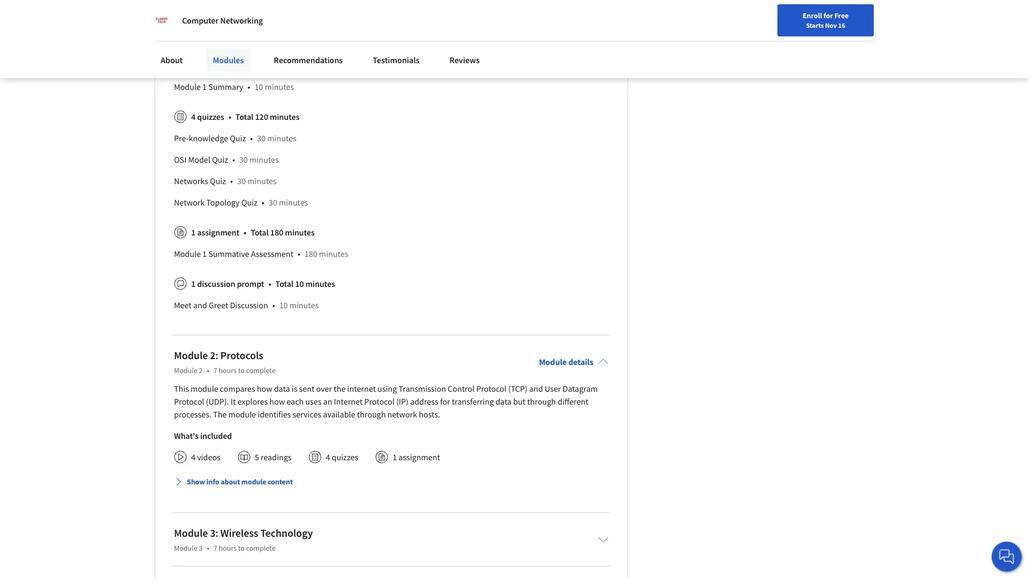 Task type: locate. For each thing, give the bounding box(es) containing it.
• down pre-knowledge quiz • 30 minutes
[[232, 154, 235, 165]]

0 vertical spatial complete
[[246, 366, 276, 375]]

protocol up processes.
[[174, 396, 204, 407]]

1 complete from the top
[[246, 366, 276, 375]]

topology
[[206, 60, 240, 71], [206, 197, 240, 208]]

how up explores on the left bottom of the page
[[257, 383, 272, 394]]

and
[[193, 300, 207, 311], [529, 383, 543, 394]]

1 vertical spatial network
[[174, 60, 205, 71]]

0 vertical spatial for
[[823, 11, 833, 20]]

1 assignment down the 'hosts.'
[[393, 452, 440, 463]]

protocols
[[220, 349, 263, 362]]

0 vertical spatial and
[[193, 300, 207, 311]]

but
[[513, 396, 525, 407]]

0 horizontal spatial assignment
[[197, 227, 239, 238]]

0 vertical spatial through
[[527, 396, 556, 407]]

user
[[545, 383, 561, 394]]

info
[[206, 477, 219, 487]]

for up the 'hosts.'
[[440, 396, 450, 407]]

network topology • 30 minutes
[[174, 60, 290, 71]]

• right switch
[[235, 17, 237, 28]]

network for network topology
[[174, 60, 205, 71]]

processes.
[[174, 409, 211, 420]]

to down protocols
[[238, 366, 245, 375]]

0 vertical spatial 4 quizzes
[[191, 111, 224, 122]]

sent
[[299, 383, 315, 394]]

1 vertical spatial 1 assignment
[[393, 452, 440, 463]]

osi
[[174, 154, 187, 165]]

0 horizontal spatial protocol
[[174, 396, 204, 407]]

module details
[[539, 357, 593, 367]]

• right 2
[[207, 366, 209, 375]]

4 quizzes down available
[[326, 452, 358, 463]]

quiz down osi model quiz • 30 minutes
[[210, 176, 226, 186]]

complete inside the module 2: protocols module 2 • 7 hours to complete
[[246, 366, 276, 375]]

network down router
[[174, 60, 205, 71]]

1 horizontal spatial through
[[527, 396, 556, 407]]

readings
[[261, 452, 291, 463]]

module left the summative
[[174, 249, 201, 259]]

180 up assessment
[[270, 227, 283, 238]]

chat with us image
[[998, 548, 1015, 565]]

module 2: protocols module 2 • 7 hours to complete
[[174, 349, 276, 375]]

module up 2
[[174, 349, 208, 362]]

total left 120
[[235, 111, 253, 122]]

1 7 from the top
[[213, 366, 217, 375]]

the
[[213, 409, 227, 420]]

discussion
[[197, 279, 235, 289]]

for inside this module compares how data is sent over the internet using transmission control protocol (tcp) and user datagram protocol (udp). it explores how each uses an internet protocol (ip) address for transferring data but through different processes.  the module identifies services available through network hosts.
[[440, 396, 450, 407]]

• total 10 minutes
[[268, 279, 335, 289]]

show notifications image
[[883, 35, 896, 48]]

assignment up the summative
[[197, 227, 239, 238]]

topology for •
[[206, 60, 240, 71]]

1 horizontal spatial for
[[823, 11, 833, 20]]

osi model quiz • 30 minutes
[[174, 154, 279, 165]]

to
[[238, 366, 245, 375], [238, 544, 245, 553]]

1 assignment inside hide info about module content region
[[191, 227, 239, 238]]

network up router
[[174, 17, 205, 28]]

1 vertical spatial complete
[[246, 544, 276, 553]]

minutes
[[252, 17, 281, 28], [221, 39, 250, 49], [261, 60, 290, 71], [265, 82, 294, 92], [270, 111, 299, 122], [267, 133, 296, 144], [250, 154, 279, 165], [247, 176, 277, 186], [279, 197, 308, 208], [285, 227, 315, 238], [319, 249, 348, 259], [305, 279, 335, 289], [289, 300, 319, 311]]

1 horizontal spatial protocol
[[364, 396, 394, 407]]

to inside module 3: wireless technology module 3 • 7 hours to complete
[[238, 544, 245, 553]]

protocol down using
[[364, 396, 394, 407]]

2 complete from the top
[[246, 544, 276, 553]]

protocol
[[476, 383, 506, 394], [174, 396, 204, 407], [364, 396, 394, 407]]

module for module 3: wireless technology module 3 • 7 hours to complete
[[174, 527, 208, 540]]

using
[[377, 383, 397, 394]]

0 horizontal spatial 4 quizzes
[[191, 111, 224, 122]]

module down it
[[228, 409, 256, 420]]

2 vertical spatial module
[[241, 477, 266, 487]]

quiz for model
[[212, 154, 228, 165]]

network switch • 30 minutes
[[174, 17, 281, 28]]

for inside enroll for free starts nov 16
[[823, 11, 833, 20]]

1 horizontal spatial data
[[495, 396, 511, 407]]

30
[[242, 17, 250, 28], [251, 60, 259, 71], [257, 133, 266, 144], [239, 154, 248, 165], [237, 176, 246, 186], [269, 197, 277, 208]]

topology down "networks quiz • 30 minutes"
[[206, 197, 240, 208]]

0 horizontal spatial through
[[357, 409, 386, 420]]

about
[[221, 477, 240, 487]]

uses
[[305, 396, 321, 407]]

0 vertical spatial topology
[[206, 60, 240, 71]]

wireless
[[220, 527, 258, 540]]

assignment
[[197, 227, 239, 238], [399, 452, 440, 463]]

0 vertical spatial 180
[[270, 227, 283, 238]]

total up module 1 summative assessment • 180 minutes at the top left of page
[[251, 227, 269, 238]]

• inside the module 2: protocols module 2 • 7 hours to complete
[[207, 366, 209, 375]]

2 vertical spatial network
[[174, 197, 205, 208]]

career
[[746, 34, 767, 43]]

assignment down the 'hosts.'
[[399, 452, 440, 463]]

content
[[268, 477, 293, 487]]

1 vertical spatial for
[[440, 396, 450, 407]]

data
[[274, 383, 290, 394], [495, 396, 511, 407]]

0 horizontal spatial 1 assignment
[[191, 227, 239, 238]]

• right assessment
[[298, 249, 300, 259]]

quiz up osi model quiz • 30 minutes
[[230, 133, 246, 144]]

to down wireless
[[238, 544, 245, 553]]

module up (udp).
[[191, 383, 218, 394]]

0 vertical spatial assignment
[[197, 227, 239, 238]]

1 assignment
[[191, 227, 239, 238], [393, 452, 440, 463]]

and left user
[[529, 383, 543, 394]]

reviews link
[[443, 48, 486, 72]]

through down user
[[527, 396, 556, 407]]

0 vertical spatial quizzes
[[197, 111, 224, 122]]

1 vertical spatial topology
[[206, 197, 240, 208]]

• inside module 3: wireless technology module 3 • 7 hours to complete
[[207, 544, 209, 553]]

0 vertical spatial hours
[[219, 366, 237, 375]]

for
[[823, 11, 833, 20], [440, 396, 450, 407]]

complete down wireless
[[246, 544, 276, 553]]

hours down wireless
[[219, 544, 237, 553]]

total for total 10 minutes
[[275, 279, 293, 289]]

0 horizontal spatial quizzes
[[197, 111, 224, 122]]

30 down 120
[[257, 133, 266, 144]]

1 hours from the top
[[219, 366, 237, 375]]

7 right 3
[[213, 544, 217, 553]]

how up 'identifies'
[[270, 396, 285, 407]]

1 horizontal spatial 180
[[305, 249, 317, 259]]

module
[[191, 383, 218, 394], [228, 409, 256, 420], [241, 477, 266, 487]]

hours
[[219, 366, 237, 375], [219, 544, 237, 553]]

quizzes up knowledge
[[197, 111, 224, 122]]

1 vertical spatial 180
[[305, 249, 317, 259]]

about
[[161, 55, 183, 65]]

details
[[568, 357, 593, 367]]

4 inside hide info about module content region
[[191, 111, 195, 122]]

module for module details
[[539, 357, 567, 367]]

0 horizontal spatial and
[[193, 300, 207, 311]]

7 right 2
[[213, 366, 217, 375]]

120
[[255, 111, 268, 122]]

hours down protocols
[[219, 366, 237, 375]]

1 vertical spatial total
[[251, 227, 269, 238]]

module
[[174, 82, 201, 92], [174, 249, 201, 259], [174, 349, 208, 362], [539, 357, 567, 367], [174, 366, 197, 375], [174, 527, 208, 540], [174, 544, 197, 553]]

module down about
[[174, 82, 201, 92]]

and inside this module compares how data is sent over the internet using transmission control protocol (tcp) and user datagram protocol (udp). it explores how each uses an internet protocol (ip) address for transferring data but through different processes.  the module identifies services available through network hosts.
[[529, 383, 543, 394]]

1 horizontal spatial and
[[529, 383, 543, 394]]

• right "prompt"
[[268, 279, 271, 289]]

module up 3
[[174, 527, 208, 540]]

network
[[174, 17, 205, 28], [174, 60, 205, 71], [174, 197, 205, 208]]

• right "summary"
[[248, 82, 250, 92]]

module up user
[[539, 357, 567, 367]]

new
[[731, 34, 745, 43]]

technology
[[260, 527, 313, 540]]

30 up • total 180 minutes in the top left of the page
[[269, 197, 277, 208]]

topology up "summary"
[[206, 60, 240, 71]]

2 network from the top
[[174, 60, 205, 71]]

2 horizontal spatial protocol
[[476, 383, 506, 394]]

• up pre-knowledge quiz • 30 minutes
[[228, 111, 231, 122]]

1 vertical spatial hours
[[219, 544, 237, 553]]

data left is
[[274, 383, 290, 394]]

• total 180 minutes
[[244, 227, 315, 238]]

quizzes
[[197, 111, 224, 122], [332, 452, 358, 463]]

network down networks
[[174, 197, 205, 208]]

complete down protocols
[[246, 366, 276, 375]]

about link
[[154, 48, 189, 72]]

3 network from the top
[[174, 197, 205, 208]]

5 readings
[[255, 452, 291, 463]]

4 quizzes
[[191, 111, 224, 122], [326, 452, 358, 463]]

• right 3
[[207, 544, 209, 553]]

through down internet
[[357, 409, 386, 420]]

complete
[[246, 366, 276, 375], [246, 544, 276, 553]]

0 vertical spatial total
[[235, 111, 253, 122]]

• right discussion
[[272, 300, 275, 311]]

(ip)
[[396, 396, 408, 407]]

assessment
[[251, 249, 293, 259]]

enroll
[[803, 11, 822, 20]]

1 down networks
[[191, 227, 195, 238]]

for up nov
[[823, 11, 833, 20]]

protocol up transferring at bottom
[[476, 383, 506, 394]]

total down assessment
[[275, 279, 293, 289]]

1 vertical spatial quizzes
[[332, 452, 358, 463]]

model
[[188, 154, 210, 165]]

and right meet
[[193, 300, 207, 311]]

module inside dropdown button
[[241, 477, 266, 487]]

1 vertical spatial to
[[238, 544, 245, 553]]

pre-knowledge quiz • 30 minutes
[[174, 133, 296, 144]]

0 vertical spatial data
[[274, 383, 290, 394]]

0 horizontal spatial for
[[440, 396, 450, 407]]

assignment inside hide info about module content region
[[197, 227, 239, 238]]

(udp).
[[206, 396, 229, 407]]

0 vertical spatial 7
[[213, 366, 217, 375]]

starts
[[806, 21, 824, 29]]

1 vertical spatial 4 quizzes
[[326, 452, 358, 463]]

None search field
[[153, 28, 410, 50]]

1 vertical spatial 7
[[213, 544, 217, 553]]

total for total 120 minutes
[[235, 111, 253, 122]]

2 vertical spatial total
[[275, 279, 293, 289]]

7
[[213, 366, 217, 375], [213, 544, 217, 553]]

2 to from the top
[[238, 544, 245, 553]]

1 left the summative
[[202, 249, 207, 259]]

quizzes down available
[[332, 452, 358, 463]]

free
[[834, 11, 849, 20]]

english button
[[803, 21, 868, 56]]

4 up knowledge
[[191, 111, 195, 122]]

quiz for topology
[[241, 197, 257, 208]]

2 topology from the top
[[206, 197, 240, 208]]

4 quizzes inside hide info about module content region
[[191, 111, 224, 122]]

2 hours from the top
[[219, 544, 237, 553]]

1 vertical spatial and
[[529, 383, 543, 394]]

30 down pre-knowledge quiz • 30 minutes
[[239, 154, 248, 165]]

180 up • total 10 minutes on the left of the page
[[305, 249, 317, 259]]

over
[[316, 383, 332, 394]]

5
[[255, 452, 259, 463]]

quiz
[[230, 133, 246, 144], [212, 154, 228, 165], [210, 176, 226, 186], [241, 197, 257, 208]]

10 up 120
[[255, 82, 263, 92]]

4 down available
[[326, 452, 330, 463]]

1 vertical spatial data
[[495, 396, 511, 407]]

hide info about module content region
[[174, 0, 608, 320]]

data left but
[[495, 396, 511, 407]]

transferring
[[452, 396, 494, 407]]

1 assignment up the summative
[[191, 227, 239, 238]]

quiz down "networks quiz • 30 minutes"
[[241, 197, 257, 208]]

module right about
[[241, 477, 266, 487]]

nov
[[825, 21, 837, 29]]

• right router
[[204, 39, 207, 49]]

0 vertical spatial to
[[238, 366, 245, 375]]

0 vertical spatial 1 assignment
[[191, 227, 239, 238]]

network
[[387, 409, 417, 420]]

4 quizzes up knowledge
[[191, 111, 224, 122]]

1 horizontal spatial 4 quizzes
[[326, 452, 358, 463]]

quiz right 'model'
[[212, 154, 228, 165]]

1 horizontal spatial assignment
[[399, 452, 440, 463]]

2 7 from the top
[[213, 544, 217, 553]]

1 to from the top
[[238, 366, 245, 375]]

0 vertical spatial network
[[174, 17, 205, 28]]

1 topology from the top
[[206, 60, 240, 71]]

2
[[199, 366, 203, 375]]

1 vertical spatial how
[[270, 396, 285, 407]]

total
[[235, 111, 253, 122], [251, 227, 269, 238], [275, 279, 293, 289]]

1 network from the top
[[174, 17, 205, 28]]



Task type: describe. For each thing, give the bounding box(es) containing it.
networks quiz • 30 minutes
[[174, 176, 277, 186]]

16
[[838, 21, 845, 29]]

show info about module content
[[187, 477, 293, 487]]

network topology quiz • 30 minutes
[[174, 197, 308, 208]]

2:
[[210, 349, 218, 362]]

find your new career
[[700, 34, 767, 43]]

hours inside the module 2: protocols module 2 • 7 hours to complete
[[219, 366, 237, 375]]

networking
[[220, 15, 263, 26]]

testimonials
[[373, 55, 419, 65]]

1 vertical spatial assignment
[[399, 452, 440, 463]]

30 right 'modules' link
[[251, 60, 259, 71]]

the
[[334, 383, 346, 394]]

module for module 1 summary • 10 minutes
[[174, 82, 201, 92]]

each
[[287, 396, 304, 407]]

find
[[700, 34, 714, 43]]

compares
[[220, 383, 255, 394]]

router • 10 minutes
[[174, 39, 250, 49]]

datagram
[[563, 383, 598, 394]]

• down • total 120 minutes
[[250, 133, 253, 144]]

router
[[174, 39, 198, 49]]

this module compares how data is sent over the internet using transmission control protocol (tcp) and user datagram protocol (udp). it explores how each uses an internet protocol (ip) address for transferring data but through different processes.  the module identifies services available through network hosts.
[[174, 383, 598, 420]]

english
[[823, 33, 849, 44]]

30 up network topology quiz • 30 minutes
[[237, 176, 246, 186]]

modules link
[[206, 48, 250, 72]]

discussion
[[230, 300, 268, 311]]

identifies
[[258, 409, 291, 420]]

module for module 1 summative assessment • 180 minutes
[[174, 249, 201, 259]]

3:
[[210, 527, 218, 540]]

• up • total 180 minutes in the top left of the page
[[262, 197, 264, 208]]

modules
[[213, 55, 244, 65]]

10 up modules
[[211, 39, 220, 49]]

and inside hide info about module content region
[[193, 300, 207, 311]]

greet
[[209, 300, 228, 311]]

what's included
[[174, 431, 232, 441]]

knowledge
[[189, 133, 228, 144]]

computer
[[182, 15, 219, 26]]

1 horizontal spatial quizzes
[[332, 452, 358, 463]]

to inside the module 2: protocols module 2 • 7 hours to complete
[[238, 366, 245, 375]]

0 vertical spatial module
[[191, 383, 218, 394]]

• total 120 minutes
[[228, 111, 299, 122]]

module left 3
[[174, 544, 197, 553]]

shopping cart: 1 item image
[[778, 29, 798, 47]]

illinois tech image
[[154, 13, 169, 28]]

1 horizontal spatial 1 assignment
[[393, 452, 440, 463]]

internet
[[334, 396, 363, 407]]

services
[[293, 409, 321, 420]]

0 horizontal spatial 180
[[270, 227, 283, 238]]

pre-
[[174, 133, 189, 144]]

4 videos
[[191, 452, 220, 463]]

meet and greet discussion • 10 minutes
[[174, 300, 319, 311]]

videos
[[197, 452, 220, 463]]

is
[[292, 383, 297, 394]]

1 left "summary"
[[202, 82, 207, 92]]

1 vertical spatial through
[[357, 409, 386, 420]]

total for total 180 minutes
[[251, 227, 269, 238]]

address
[[410, 396, 438, 407]]

10 down module 1 summative assessment • 180 minutes at the top left of page
[[295, 279, 304, 289]]

module 3: wireless technology module 3 • 7 hours to complete
[[174, 527, 313, 553]]

• up module 1 summative assessment • 180 minutes at the top left of page
[[244, 227, 246, 238]]

it
[[231, 396, 236, 407]]

• down osi model quiz • 30 minutes
[[230, 176, 233, 186]]

explores
[[237, 396, 268, 407]]

recommendations link
[[267, 48, 349, 72]]

complete inside module 3: wireless technology module 3 • 7 hours to complete
[[246, 544, 276, 553]]

module 1 summary • 10 minutes
[[174, 82, 294, 92]]

quizzes inside hide info about module content region
[[197, 111, 224, 122]]

internet
[[347, 383, 376, 394]]

show
[[187, 477, 205, 487]]

find your new career link
[[694, 32, 772, 46]]

7 inside module 3: wireless technology module 3 • 7 hours to complete
[[213, 544, 217, 553]]

prompt
[[237, 279, 264, 289]]

computer networking
[[182, 15, 263, 26]]

summative
[[208, 249, 249, 259]]

module for module 2: protocols module 2 • 7 hours to complete
[[174, 349, 208, 362]]

1 vertical spatial module
[[228, 409, 256, 420]]

1 left discussion
[[191, 279, 195, 289]]

1 down network
[[393, 452, 397, 463]]

topology for quiz
[[206, 197, 240, 208]]

show info about module content button
[[170, 472, 297, 492]]

what's
[[174, 431, 199, 441]]

reviews
[[449, 55, 480, 65]]

summary
[[208, 82, 243, 92]]

networks
[[174, 176, 208, 186]]

30 right switch
[[242, 17, 250, 28]]

network for network switch
[[174, 17, 205, 28]]

10 down • total 10 minutes on the left of the page
[[279, 300, 288, 311]]

different
[[558, 396, 588, 407]]

your
[[715, 34, 729, 43]]

network for network topology quiz
[[174, 197, 205, 208]]

control
[[448, 383, 475, 394]]

meet
[[174, 300, 192, 311]]

1 discussion prompt
[[191, 279, 264, 289]]

7 inside the module 2: protocols module 2 • 7 hours to complete
[[213, 366, 217, 375]]

an
[[323, 396, 332, 407]]

(tcp)
[[508, 383, 527, 394]]

for link
[[154, 0, 218, 21]]

available
[[323, 409, 355, 420]]

• right modules
[[244, 60, 247, 71]]

quiz for knowledge
[[230, 133, 246, 144]]

hours inside module 3: wireless technology module 3 • 7 hours to complete
[[219, 544, 237, 553]]

0 vertical spatial how
[[257, 383, 272, 394]]

0 horizontal spatial data
[[274, 383, 290, 394]]

transmission
[[399, 383, 446, 394]]

testimonials link
[[366, 48, 426, 72]]

4 left videos at the bottom
[[191, 452, 195, 463]]

enroll for free starts nov 16
[[803, 11, 849, 29]]

module left 2
[[174, 366, 197, 375]]

recommendations
[[274, 55, 343, 65]]

3
[[199, 544, 203, 553]]



Task type: vqa. For each thing, say whether or not it's contained in the screenshot.
4
yes



